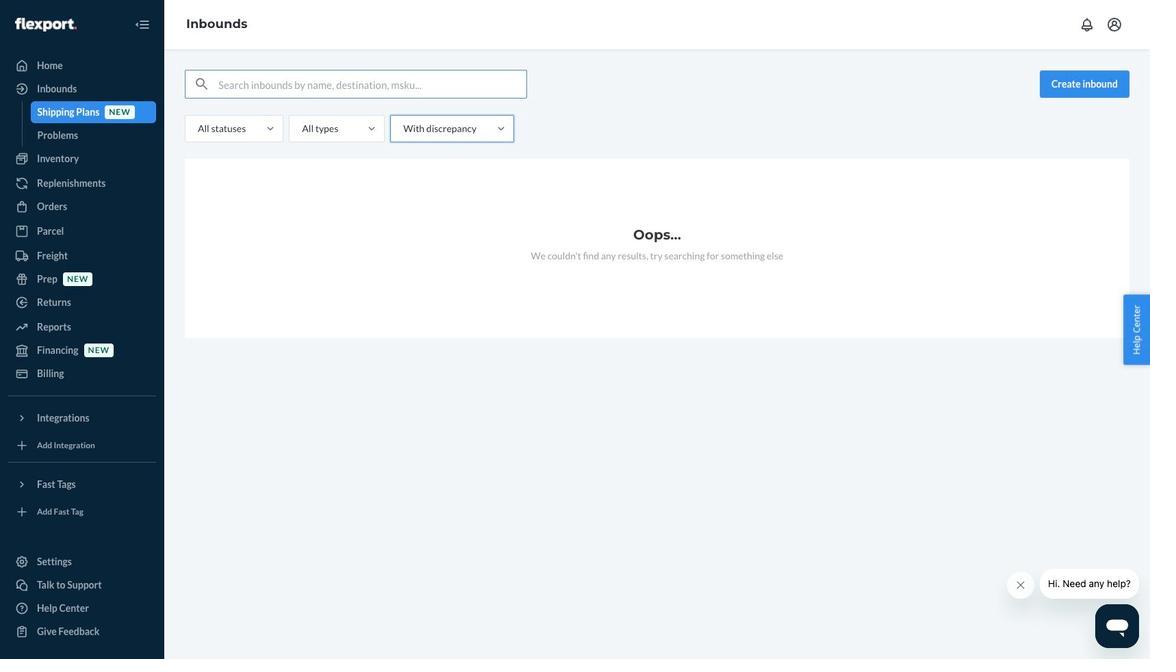 Task type: describe. For each thing, give the bounding box(es) containing it.
flexport logo image
[[15, 18, 77, 31]]

Search inbounds by name, destination, msku... text field
[[219, 71, 527, 98]]

open account menu image
[[1107, 16, 1123, 33]]



Task type: locate. For each thing, give the bounding box(es) containing it.
close navigation image
[[134, 16, 151, 33]]

open notifications image
[[1080, 16, 1096, 33]]



